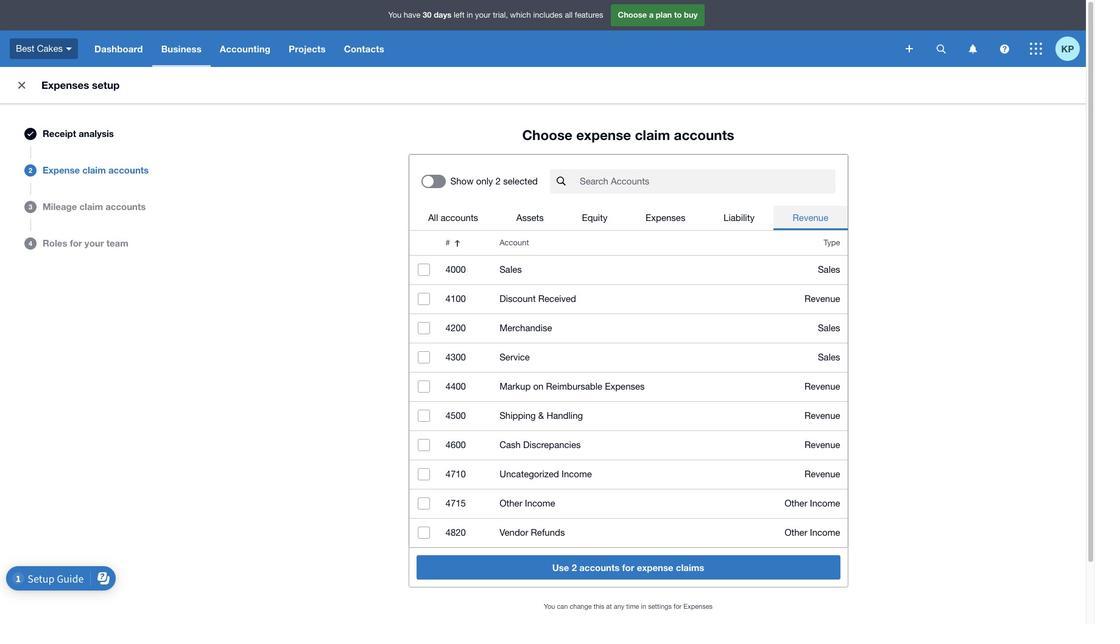 Task type: vqa. For each thing, say whether or not it's contained in the screenshot.
Account button at top
yes



Task type: describe. For each thing, give the bounding box(es) containing it.
vendor refunds
[[500, 528, 565, 538]]

you for change
[[544, 603, 555, 611]]

cash discrepancies
[[500, 440, 581, 450]]

merchandise
[[500, 323, 552, 333]]

refunds
[[531, 528, 565, 538]]

4710
[[446, 469, 466, 480]]

liability
[[724, 213, 755, 223]]

complete image
[[27, 132, 34, 136]]

Search Accounts field
[[579, 170, 836, 193]]

sales for sales
[[818, 264, 841, 275]]

4820
[[446, 528, 466, 538]]

other income for income
[[785, 498, 841, 509]]

on
[[533, 381, 544, 392]]

handling
[[547, 411, 583, 421]]

close image
[[10, 73, 34, 97]]

sales for merchandise
[[818, 323, 841, 333]]

1 vertical spatial for
[[622, 562, 635, 573]]

which
[[510, 11, 531, 20]]

expense
[[43, 165, 80, 176]]

revenue option
[[774, 206, 848, 230]]

buy
[[684, 10, 698, 20]]

equity
[[582, 213, 608, 223]]

kp
[[1062, 43, 1075, 54]]

all accounts
[[428, 213, 478, 223]]

roles for your team
[[43, 238, 128, 249]]

time
[[627, 603, 640, 611]]

receipt analysis
[[43, 128, 114, 139]]

setup
[[92, 79, 120, 91]]

revenue for shipping & handling
[[805, 411, 841, 421]]

# button
[[438, 231, 492, 255]]

any
[[614, 603, 625, 611]]

contacts
[[344, 43, 384, 54]]

#
[[446, 238, 450, 247]]

accounts up 'search accounts' field on the top
[[674, 127, 735, 143]]

in inside you have 30 days left in your trial, which includes all features
[[467, 11, 473, 20]]

revenue for cash discrepancies
[[805, 440, 841, 450]]

choose expense claim accounts
[[522, 127, 735, 143]]

1 horizontal spatial svg image
[[906, 45, 913, 52]]

mileage
[[43, 201, 77, 212]]

expenses right reimbursable
[[605, 381, 645, 392]]

left
[[454, 11, 465, 20]]

other for vendor refunds
[[785, 528, 808, 538]]

revenue for uncategorized income
[[805, 469, 841, 480]]

markup on reimbursable expenses
[[500, 381, 645, 392]]

4715
[[446, 498, 466, 509]]

choose for choose expense claim accounts
[[522, 127, 573, 143]]

receipt analysis button
[[12, 116, 165, 152]]

all
[[428, 213, 438, 223]]

type
[[824, 238, 841, 247]]

use
[[552, 562, 569, 573]]

discrepancies
[[523, 440, 581, 450]]

choose a plan to buy
[[618, 10, 698, 20]]

best cakes button
[[0, 30, 85, 67]]

group inside choose expense claim accounts tab list
[[409, 206, 848, 230]]

best
[[16, 43, 34, 53]]

discount
[[500, 294, 536, 304]]

days
[[434, 10, 452, 20]]

contacts button
[[335, 30, 394, 67]]

reimbursable
[[546, 381, 603, 392]]

svg image inside "best cakes" popup button
[[66, 47, 72, 50]]

4000
[[446, 264, 466, 275]]

only
[[476, 176, 493, 186]]

equity button
[[563, 206, 627, 230]]

this
[[594, 603, 605, 611]]

4200
[[446, 323, 466, 333]]

to
[[675, 10, 682, 20]]

4600
[[446, 440, 466, 450]]

at
[[606, 603, 612, 611]]

4500
[[446, 411, 466, 421]]

liability button
[[705, 206, 774, 230]]

accounts for mileage claim accounts
[[106, 201, 146, 212]]

accounting
[[220, 43, 271, 54]]

includes
[[533, 11, 563, 20]]

show only 2 selected
[[451, 176, 538, 186]]

selected
[[503, 176, 538, 186]]

analysis
[[79, 128, 114, 139]]

claim for mileage claim accounts
[[80, 201, 103, 212]]

0 vertical spatial expense
[[577, 127, 631, 143]]

projects button
[[280, 30, 335, 67]]

choose for choose a plan to buy
[[618, 10, 647, 20]]

dashboard
[[94, 43, 143, 54]]

receipt
[[43, 128, 76, 139]]

sales for service
[[818, 352, 841, 363]]

trial,
[[493, 11, 508, 20]]

can
[[557, 603, 568, 611]]

0 vertical spatial claim
[[635, 127, 670, 143]]

business
[[161, 43, 202, 54]]

kp button
[[1056, 30, 1086, 67]]

&
[[539, 411, 544, 421]]

markup
[[500, 381, 531, 392]]

received
[[539, 294, 576, 304]]



Task type: locate. For each thing, give the bounding box(es) containing it.
cash
[[500, 440, 521, 450]]

accounts down analysis
[[108, 165, 149, 176]]

expenses down 'search accounts' field on the top
[[646, 213, 686, 223]]

1 vertical spatial you
[[544, 603, 555, 611]]

accounts for expense claim accounts
[[108, 165, 149, 176]]

svg image
[[1030, 43, 1043, 55], [937, 44, 946, 53], [969, 44, 977, 53], [1000, 44, 1009, 53]]

2 vertical spatial claim
[[80, 201, 103, 212]]

0 vertical spatial 2
[[29, 166, 32, 174]]

in inside choose expense claim accounts tab list
[[641, 603, 647, 611]]

4
[[29, 239, 32, 247]]

accounts right use
[[580, 562, 620, 573]]

shipping
[[500, 411, 536, 421]]

2 horizontal spatial for
[[674, 603, 682, 611]]

your left trial,
[[475, 11, 491, 20]]

2 horizontal spatial 2
[[572, 562, 577, 573]]

uncategorized income
[[500, 469, 592, 480]]

your inside you have 30 days left in your trial, which includes all features
[[475, 11, 491, 20]]

have
[[404, 11, 421, 20]]

expense claim accounts
[[43, 165, 149, 176]]

expenses setup
[[41, 79, 120, 91]]

choose
[[618, 10, 647, 20], [522, 127, 573, 143]]

mileage claim accounts
[[43, 201, 146, 212]]

features
[[575, 11, 604, 20]]

0 horizontal spatial you
[[388, 11, 402, 20]]

banner
[[0, 0, 1086, 67]]

expenses down cakes
[[41, 79, 89, 91]]

assets
[[517, 213, 544, 223]]

1 vertical spatial your
[[85, 238, 104, 249]]

your left the "team" in the top left of the page
[[85, 238, 104, 249]]

sales
[[500, 264, 522, 275], [818, 264, 841, 275], [818, 323, 841, 333], [818, 352, 841, 363]]

best cakes
[[16, 43, 63, 53]]

claims
[[676, 562, 705, 573]]

expenses inside button
[[646, 213, 686, 223]]

3
[[29, 203, 32, 211]]

revenue inside button
[[793, 213, 829, 223]]

your inside choose expense claim accounts tab list
[[85, 238, 104, 249]]

business button
[[152, 30, 211, 67]]

4300
[[446, 352, 466, 363]]

1 horizontal spatial for
[[622, 562, 635, 573]]

0 horizontal spatial your
[[85, 238, 104, 249]]

1 horizontal spatial you
[[544, 603, 555, 611]]

1 horizontal spatial 2
[[496, 176, 501, 186]]

expenses
[[41, 79, 89, 91], [646, 213, 686, 223], [605, 381, 645, 392], [684, 603, 713, 611]]

1 horizontal spatial choose
[[618, 10, 647, 20]]

assets button
[[498, 206, 563, 230]]

0 horizontal spatial in
[[467, 11, 473, 20]]

choose left a
[[618, 10, 647, 20]]

type button
[[739, 231, 858, 255]]

show
[[451, 176, 474, 186]]

choose up selected
[[522, 127, 573, 143]]

account
[[500, 238, 529, 247]]

you inside you have 30 days left in your trial, which includes all features
[[388, 11, 402, 20]]

you for 30
[[388, 11, 402, 20]]

expense
[[577, 127, 631, 143], [637, 562, 674, 573]]

you have 30 days left in your trial, which includes all features
[[388, 10, 604, 20]]

4400
[[446, 381, 466, 392]]

for right roles
[[70, 238, 82, 249]]

svg image
[[906, 45, 913, 52], [66, 47, 72, 50]]

projects
[[289, 43, 326, 54]]

revenue button
[[774, 206, 848, 230]]

0 vertical spatial for
[[70, 238, 82, 249]]

expenses button
[[627, 206, 705, 230]]

claim for expense claim accounts
[[82, 165, 106, 176]]

2 left expense
[[29, 166, 32, 174]]

you left have
[[388, 11, 402, 20]]

choose inside tab list
[[522, 127, 573, 143]]

your
[[475, 11, 491, 20], [85, 238, 104, 249]]

revenue for discount received
[[805, 294, 841, 304]]

service
[[500, 352, 530, 363]]

accounting button
[[211, 30, 280, 67]]

in right left
[[467, 11, 473, 20]]

plan
[[656, 10, 672, 20]]

1 vertical spatial in
[[641, 603, 647, 611]]

0 vertical spatial you
[[388, 11, 402, 20]]

0 horizontal spatial expense
[[577, 127, 631, 143]]

0 horizontal spatial choose
[[522, 127, 573, 143]]

2 right use
[[572, 562, 577, 573]]

group
[[409, 206, 848, 230]]

settings
[[648, 603, 672, 611]]

0 vertical spatial in
[[467, 11, 473, 20]]

4100
[[446, 294, 466, 304]]

you can change this at any time in settings for expenses
[[544, 603, 713, 611]]

accounts up '#' button
[[441, 213, 478, 223]]

for
[[70, 238, 82, 249], [622, 562, 635, 573], [674, 603, 682, 611]]

roles
[[43, 238, 67, 249]]

other income for refunds
[[785, 528, 841, 538]]

all accounts button
[[409, 206, 498, 230]]

accounts up the "team" in the top left of the page
[[106, 201, 146, 212]]

1 vertical spatial expense
[[637, 562, 674, 573]]

income
[[562, 469, 592, 480], [525, 498, 555, 509], [810, 498, 841, 509], [810, 528, 841, 538]]

2 vertical spatial for
[[674, 603, 682, 611]]

0 horizontal spatial svg image
[[66, 47, 72, 50]]

group containing all accounts
[[409, 206, 848, 230]]

in right time
[[641, 603, 647, 611]]

a
[[649, 10, 654, 20]]

1 horizontal spatial expense
[[637, 562, 674, 573]]

for right settings
[[674, 603, 682, 611]]

0 horizontal spatial for
[[70, 238, 82, 249]]

accounts inside button
[[441, 213, 478, 223]]

1 vertical spatial claim
[[82, 165, 106, 176]]

2 right only at the top left of the page
[[496, 176, 501, 186]]

all
[[565, 11, 573, 20]]

choose expense claim accounts tab list
[[12, 116, 1074, 614]]

2 vertical spatial 2
[[572, 562, 577, 573]]

0 horizontal spatial 2
[[29, 166, 32, 174]]

0 vertical spatial your
[[475, 11, 491, 20]]

0 vertical spatial choose
[[618, 10, 647, 20]]

30
[[423, 10, 432, 20]]

cakes
[[37, 43, 63, 53]]

1 horizontal spatial your
[[475, 11, 491, 20]]

1 vertical spatial choose
[[522, 127, 573, 143]]

revenue for markup on reimbursable expenses
[[805, 381, 841, 392]]

1 vertical spatial 2
[[496, 176, 501, 186]]

accounts
[[674, 127, 735, 143], [108, 165, 149, 176], [106, 201, 146, 212], [441, 213, 478, 223], [580, 562, 620, 573]]

other for other income
[[785, 498, 808, 509]]

banner containing kp
[[0, 0, 1086, 67]]

team
[[106, 238, 128, 249]]

dashboard link
[[85, 30, 152, 67]]

account button
[[492, 231, 739, 255]]

other income
[[500, 498, 555, 509], [785, 498, 841, 509], [785, 528, 841, 538]]

you left can
[[544, 603, 555, 611]]

change
[[570, 603, 592, 611]]

claim
[[635, 127, 670, 143], [82, 165, 106, 176], [80, 201, 103, 212]]

for up the you can change this at any time in settings for expenses
[[622, 562, 635, 573]]

accounts for use 2 accounts for expense claims
[[580, 562, 620, 573]]

you
[[388, 11, 402, 20], [544, 603, 555, 611]]

shipping & handling
[[500, 411, 583, 421]]

expenses right settings
[[684, 603, 713, 611]]

uncategorized
[[500, 469, 559, 480]]

1 horizontal spatial in
[[641, 603, 647, 611]]

you inside choose expense claim accounts tab list
[[544, 603, 555, 611]]



